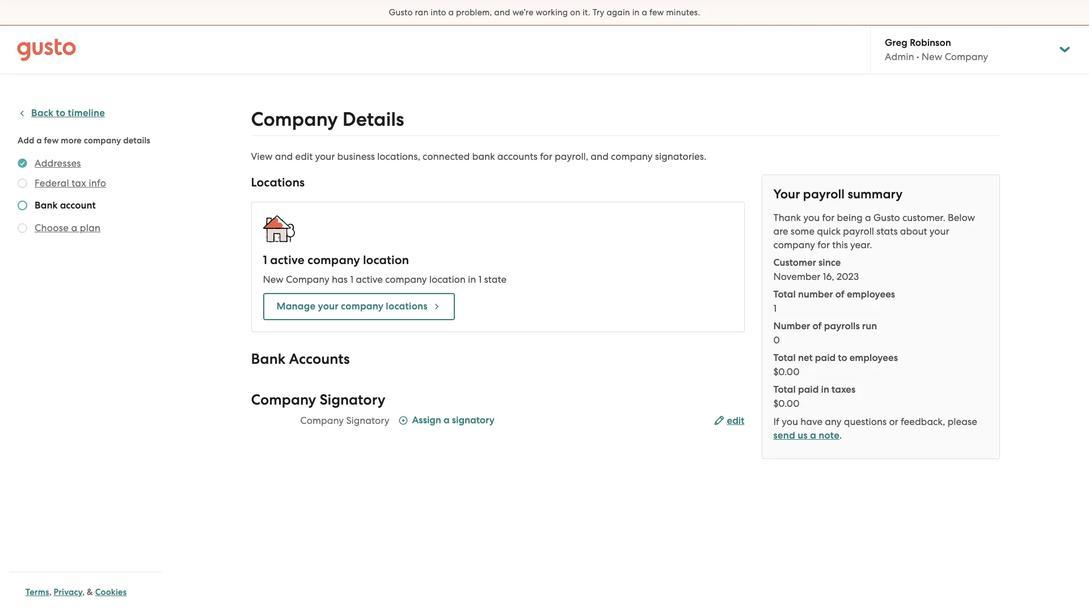 Task type: describe. For each thing, give the bounding box(es) containing it.
addresses
[[35, 158, 81, 169]]

edit inside button
[[727, 415, 745, 427]]

please
[[948, 416, 977, 428]]

greg robinson admin • new company
[[885, 37, 988, 62]]

company details
[[251, 108, 404, 131]]

1 vertical spatial company signatory
[[300, 415, 389, 427]]

assign a signatory
[[412, 415, 495, 427]]

signatories.
[[655, 151, 707, 162]]

edit button
[[714, 415, 745, 428]]

it.
[[583, 7, 590, 18]]

a right the add
[[36, 136, 42, 146]]

federal
[[35, 178, 69, 189]]

stats
[[877, 226, 898, 237]]

in inside total paid in taxes $0.00
[[821, 384, 829, 396]]

0 vertical spatial payroll
[[803, 187, 845, 202]]

year.
[[850, 239, 872, 251]]

1 vertical spatial in
[[468, 274, 476, 285]]

0 vertical spatial edit
[[295, 151, 313, 162]]

bank for bank accounts
[[251, 351, 286, 368]]

1 active company location
[[263, 253, 409, 268]]

paid inside total paid in taxes $0.00
[[798, 384, 819, 396]]

total for number
[[773, 289, 796, 301]]

back
[[31, 107, 54, 119]]

$0.00 inside total paid in taxes $0.00
[[773, 398, 800, 410]]

privacy link
[[54, 588, 82, 598]]

your payroll summary
[[773, 187, 903, 202]]

bank account
[[35, 200, 96, 212]]

0 horizontal spatial and
[[275, 151, 293, 162]]

view and edit your business locations, connected bank accounts for payroll, and company signatories.
[[251, 151, 707, 162]]

below
[[948, 212, 975, 224]]

total for net
[[773, 352, 796, 364]]

back to timeline
[[31, 107, 105, 119]]

run
[[862, 321, 877, 332]]

paid inside total net paid to employees $0.00
[[815, 352, 836, 364]]

since
[[819, 257, 841, 269]]

0 vertical spatial company signatory
[[251, 391, 385, 409]]

1 vertical spatial active
[[356, 274, 383, 285]]

0 vertical spatial signatory
[[320, 391, 385, 409]]

you for us
[[782, 416, 798, 428]]

if you have any questions or feedback, please send us a note .
[[773, 416, 977, 442]]

account
[[60, 200, 96, 212]]

working
[[536, 7, 568, 18]]

0 horizontal spatial active
[[270, 253, 305, 268]]

details
[[123, 136, 150, 146]]

admin
[[885, 51, 914, 62]]

quick
[[817, 226, 841, 237]]

2 check image from the top
[[18, 201, 27, 210]]

payroll,
[[555, 151, 588, 162]]

1 vertical spatial signatory
[[346, 415, 389, 427]]

company right more
[[84, 136, 121, 146]]

customer.
[[902, 212, 946, 224]]

2 vertical spatial for
[[818, 239, 830, 251]]

1 horizontal spatial and
[[494, 7, 510, 18]]

company inside greg robinson admin • new company
[[945, 51, 988, 62]]

0 horizontal spatial gusto
[[389, 7, 413, 18]]

locations,
[[377, 151, 420, 162]]

plan
[[80, 222, 101, 234]]

about
[[900, 226, 927, 237]]

greg
[[885, 37, 907, 49]]

total paid in taxes $0.00
[[773, 384, 856, 410]]

state
[[484, 274, 507, 285]]

total number of employees 1 number of payrolls run 0
[[773, 289, 895, 346]]

thank
[[773, 212, 801, 224]]

company inside thank you for being a gusto customer. below are some quick payroll stats about your company for this year.
[[773, 239, 815, 251]]

a inside button
[[71, 222, 77, 234]]

0 vertical spatial of
[[835, 289, 845, 301]]

16,
[[823, 271, 834, 282]]

federal tax info
[[35, 178, 106, 189]]

timeline
[[68, 107, 105, 119]]

send
[[773, 430, 795, 442]]

new company has 1 active company location in 1 state
[[263, 274, 507, 285]]

any
[[825, 416, 842, 428]]

0
[[773, 335, 780, 346]]

questions
[[844, 416, 887, 428]]

on
[[570, 7, 580, 18]]

2023
[[837, 271, 859, 282]]

ran
[[415, 7, 429, 18]]

minutes.
[[666, 7, 700, 18]]

customer
[[773, 257, 816, 269]]

&
[[87, 588, 93, 598]]

total net paid to employees $0.00
[[773, 352, 898, 378]]

november
[[773, 271, 821, 282]]

assign
[[412, 415, 441, 427]]

customer since november 16, 2023
[[773, 257, 859, 282]]

federal tax info button
[[35, 176, 106, 190]]

manage your company locations link
[[263, 293, 455, 321]]

cookies button
[[95, 586, 127, 600]]

1 horizontal spatial few
[[649, 7, 664, 18]]

thank you for being a gusto customer. below are some quick payroll stats about your company for this year.
[[773, 212, 975, 251]]

add a few more company details
[[18, 136, 150, 146]]

choose
[[35, 222, 69, 234]]

signatory
[[452, 415, 495, 427]]

view
[[251, 151, 273, 162]]

payroll inside thank you for being a gusto customer. below are some quick payroll stats about your company for this year.
[[843, 226, 874, 237]]

this
[[832, 239, 848, 251]]

locations
[[251, 175, 305, 190]]

accounts
[[289, 351, 350, 368]]

bank accounts
[[251, 351, 350, 368]]

•
[[917, 51, 919, 62]]

payrolls
[[824, 321, 860, 332]]

have
[[800, 416, 823, 428]]

.
[[840, 430, 842, 441]]

we're
[[512, 7, 534, 18]]



Task type: locate. For each thing, give the bounding box(es) containing it.
for left payroll,
[[540, 151, 552, 162]]

check image
[[18, 179, 27, 188], [18, 201, 27, 210], [18, 224, 27, 233]]

bank up choose
[[35, 200, 58, 212]]

a right again
[[642, 7, 647, 18]]

0 vertical spatial few
[[649, 7, 664, 18]]

employees down run
[[850, 352, 898, 364]]

addresses button
[[35, 157, 81, 170]]

manage your company locations
[[277, 301, 428, 313]]

1 horizontal spatial bank
[[251, 351, 286, 368]]

for down 'quick'
[[818, 239, 830, 251]]

into
[[431, 7, 446, 18]]

1 inside total number of employees 1 number of payrolls run 0
[[773, 303, 777, 314]]

info
[[89, 178, 106, 189]]

total up if
[[773, 384, 796, 396]]

summary
[[848, 187, 903, 202]]

payroll
[[803, 187, 845, 202], [843, 226, 874, 237]]

0 horizontal spatial you
[[782, 416, 798, 428]]

1 horizontal spatial gusto
[[873, 212, 900, 224]]

and right view
[[275, 151, 293, 162]]

1 vertical spatial for
[[822, 212, 835, 224]]

list
[[773, 256, 988, 411]]

new inside greg robinson admin • new company
[[922, 51, 942, 62]]

new down robinson
[[922, 51, 942, 62]]

you inside thank you for being a gusto customer. below are some quick payroll stats about your company for this year.
[[804, 212, 820, 224]]

add
[[18, 136, 34, 146]]

0 vertical spatial check image
[[18, 179, 27, 188]]

1 horizontal spatial to
[[838, 352, 847, 364]]

1 vertical spatial $0.00
[[773, 398, 800, 410]]

1 vertical spatial edit
[[727, 415, 745, 427]]

being
[[837, 212, 863, 224]]

paid down net
[[798, 384, 819, 396]]

1 horizontal spatial new
[[922, 51, 942, 62]]

1 vertical spatial of
[[813, 321, 822, 332]]

1 check image from the top
[[18, 179, 27, 188]]

0 horizontal spatial new
[[263, 274, 284, 285]]

1 vertical spatial few
[[44, 136, 59, 146]]

0 vertical spatial you
[[804, 212, 820, 224]]

new up manage
[[263, 274, 284, 285]]

in right again
[[632, 7, 640, 18]]

number
[[773, 321, 810, 332]]

gusto left ran
[[389, 7, 413, 18]]

gusto
[[389, 7, 413, 18], [873, 212, 900, 224]]

your down has
[[318, 301, 339, 313]]

0 horizontal spatial few
[[44, 136, 59, 146]]

check image for choose
[[18, 224, 27, 233]]

terms , privacy , & cookies
[[26, 588, 127, 598]]

bank
[[35, 200, 58, 212], [251, 351, 286, 368]]

0 vertical spatial location
[[363, 253, 409, 268]]

for up 'quick'
[[822, 212, 835, 224]]

payroll up year.
[[843, 226, 874, 237]]

company
[[945, 51, 988, 62], [251, 108, 338, 131], [286, 274, 329, 285], [251, 391, 316, 409], [300, 415, 344, 427]]

2 total from the top
[[773, 352, 796, 364]]

1 vertical spatial location
[[429, 274, 466, 285]]

to down payrolls
[[838, 352, 847, 364]]

paid
[[815, 352, 836, 364], [798, 384, 819, 396]]

few left more
[[44, 136, 59, 146]]

total for paid
[[773, 384, 796, 396]]

company up has
[[308, 253, 360, 268]]

1 $0.00 from the top
[[773, 366, 800, 378]]

company down "some"
[[773, 239, 815, 251]]

try
[[593, 7, 604, 18]]

location up new company has 1 active company location in 1 state
[[363, 253, 409, 268]]

location left state
[[429, 274, 466, 285]]

0 vertical spatial paid
[[815, 352, 836, 364]]

more
[[61, 136, 82, 146]]

company up 'locations'
[[385, 274, 427, 285]]

0 horizontal spatial edit
[[295, 151, 313, 162]]

2 vertical spatial total
[[773, 384, 796, 396]]

few
[[649, 7, 664, 18], [44, 136, 59, 146]]

note
[[819, 430, 840, 442]]

a right "us"
[[810, 430, 816, 442]]

1 total from the top
[[773, 289, 796, 301]]

in left state
[[468, 274, 476, 285]]

your
[[773, 187, 800, 202]]

of left payrolls
[[813, 321, 822, 332]]

terms
[[26, 588, 49, 598]]

to inside button
[[56, 107, 65, 119]]

0 vertical spatial for
[[540, 151, 552, 162]]

0 vertical spatial $0.00
[[773, 366, 800, 378]]

2 horizontal spatial and
[[591, 151, 609, 162]]

0 vertical spatial gusto
[[389, 7, 413, 18]]

1 horizontal spatial of
[[835, 289, 845, 301]]

and right payroll,
[[591, 151, 609, 162]]

0 horizontal spatial of
[[813, 321, 822, 332]]

1 vertical spatial check image
[[18, 201, 27, 210]]

a left plan
[[71, 222, 77, 234]]

a inside if you have any questions or feedback, please send us a note .
[[810, 430, 816, 442]]

0 vertical spatial in
[[632, 7, 640, 18]]

bank for bank account
[[35, 200, 58, 212]]

1 horizontal spatial edit
[[727, 415, 745, 427]]

module__icon___go7vc image
[[399, 416, 408, 425]]

number
[[798, 289, 833, 301]]

and
[[494, 7, 510, 18], [275, 151, 293, 162], [591, 151, 609, 162]]

send us a note link
[[773, 430, 840, 442]]

1 horizontal spatial you
[[804, 212, 820, 224]]

of down 2023
[[835, 289, 845, 301]]

of
[[835, 289, 845, 301], [813, 321, 822, 332]]

0 vertical spatial employees
[[847, 289, 895, 301]]

$0.00 down net
[[773, 366, 800, 378]]

signatory
[[320, 391, 385, 409], [346, 415, 389, 427]]

taxes
[[832, 384, 856, 396]]

check image for federal
[[18, 179, 27, 188]]

2 vertical spatial your
[[318, 301, 339, 313]]

1 , from the left
[[49, 588, 52, 598]]

a right assign
[[444, 415, 450, 427]]

signatory down accounts
[[320, 391, 385, 409]]

1 vertical spatial you
[[782, 416, 798, 428]]

your down customer.
[[930, 226, 949, 237]]

you
[[804, 212, 820, 224], [782, 416, 798, 428]]

0 horizontal spatial bank
[[35, 200, 58, 212]]

$0.00 up if
[[773, 398, 800, 410]]

company left signatories.
[[611, 151, 653, 162]]

few left minutes.
[[649, 7, 664, 18]]

1 horizontal spatial ,
[[82, 588, 85, 598]]

3 check image from the top
[[18, 224, 27, 233]]

has
[[332, 274, 348, 285]]

0 vertical spatial total
[[773, 289, 796, 301]]

accounts
[[497, 151, 538, 162]]

feedback,
[[901, 416, 945, 428]]

you right if
[[782, 416, 798, 428]]

new
[[922, 51, 942, 62], [263, 274, 284, 285]]

0 vertical spatial bank
[[35, 200, 58, 212]]

a inside 'button'
[[444, 415, 450, 427]]

total inside total paid in taxes $0.00
[[773, 384, 796, 396]]

0 vertical spatial active
[[270, 253, 305, 268]]

manage
[[277, 301, 316, 313]]

net
[[798, 352, 813, 364]]

details
[[342, 108, 404, 131]]

in left taxes
[[821, 384, 829, 396]]

business
[[337, 151, 375, 162]]

connected
[[423, 151, 470, 162]]

your inside thank you for being a gusto customer. below are some quick payroll stats about your company for this year.
[[930, 226, 949, 237]]

1 vertical spatial employees
[[850, 352, 898, 364]]

or
[[889, 416, 898, 428]]

1 vertical spatial paid
[[798, 384, 819, 396]]

$0.00 inside total net paid to employees $0.00
[[773, 366, 800, 378]]

,
[[49, 588, 52, 598], [82, 588, 85, 598]]

0 horizontal spatial in
[[468, 274, 476, 285]]

your left business
[[315, 151, 335, 162]]

company down has
[[341, 301, 384, 313]]

0 horizontal spatial to
[[56, 107, 65, 119]]

employees down 2023
[[847, 289, 895, 301]]

active up manage
[[270, 253, 305, 268]]

home image
[[17, 38, 76, 61]]

1 vertical spatial new
[[263, 274, 284, 285]]

bank inside list
[[35, 200, 58, 212]]

1 vertical spatial gusto
[[873, 212, 900, 224]]

a inside thank you for being a gusto customer. below are some quick payroll stats about your company for this year.
[[865, 212, 871, 224]]

1 horizontal spatial location
[[429, 274, 466, 285]]

gusto inside thank you for being a gusto customer. below are some quick payroll stats about your company for this year.
[[873, 212, 900, 224]]

privacy
[[54, 588, 82, 598]]

in
[[632, 7, 640, 18], [468, 274, 476, 285], [821, 384, 829, 396]]

bank
[[472, 151, 495, 162]]

, left the &
[[82, 588, 85, 598]]

0 vertical spatial to
[[56, 107, 65, 119]]

employees
[[847, 289, 895, 301], [850, 352, 898, 364]]

to inside total net paid to employees $0.00
[[838, 352, 847, 364]]

2 $0.00 from the top
[[773, 398, 800, 410]]

signatory left the module__icon___go7vc
[[346, 415, 389, 427]]

total inside total number of employees 1 number of payrolls run 0
[[773, 289, 796, 301]]

a right being
[[865, 212, 871, 224]]

list containing customer since
[[773, 256, 988, 411]]

0 horizontal spatial location
[[363, 253, 409, 268]]

, left privacy link
[[49, 588, 52, 598]]

a right into
[[448, 7, 454, 18]]

paid right net
[[815, 352, 836, 364]]

you inside if you have any questions or feedback, please send us a note .
[[782, 416, 798, 428]]

bank account list
[[18, 157, 157, 237]]

for
[[540, 151, 552, 162], [822, 212, 835, 224], [818, 239, 830, 251]]

1 vertical spatial total
[[773, 352, 796, 364]]

problem,
[[456, 7, 492, 18]]

1 horizontal spatial active
[[356, 274, 383, 285]]

2 , from the left
[[82, 588, 85, 598]]

robinson
[[910, 37, 951, 49]]

employees inside total number of employees 1 number of payrolls run 0
[[847, 289, 895, 301]]

1 vertical spatial to
[[838, 352, 847, 364]]

if
[[773, 416, 779, 428]]

$0.00
[[773, 366, 800, 378], [773, 398, 800, 410]]

you up "some"
[[804, 212, 820, 224]]

2 horizontal spatial in
[[821, 384, 829, 396]]

1 vertical spatial your
[[930, 226, 949, 237]]

you for some
[[804, 212, 820, 224]]

1 horizontal spatial in
[[632, 7, 640, 18]]

edit
[[295, 151, 313, 162], [727, 415, 745, 427]]

edit up locations
[[295, 151, 313, 162]]

choose a plan button
[[35, 221, 101, 235]]

company signatory
[[251, 391, 385, 409], [300, 415, 389, 427]]

total down november
[[773, 289, 796, 301]]

3 total from the top
[[773, 384, 796, 396]]

back to timeline button
[[18, 107, 105, 120]]

total inside total net paid to employees $0.00
[[773, 352, 796, 364]]

and left we're
[[494, 7, 510, 18]]

circle check image
[[18, 157, 27, 170]]

2 vertical spatial in
[[821, 384, 829, 396]]

total
[[773, 289, 796, 301], [773, 352, 796, 364], [773, 384, 796, 396]]

gusto up stats
[[873, 212, 900, 224]]

0 horizontal spatial ,
[[49, 588, 52, 598]]

2 vertical spatial check image
[[18, 224, 27, 233]]

1 vertical spatial bank
[[251, 351, 286, 368]]

some
[[791, 226, 815, 237]]

edit left if
[[727, 415, 745, 427]]

locations
[[386, 301, 428, 313]]

assign a signatory button
[[399, 414, 495, 429]]

active up the manage your company locations link
[[356, 274, 383, 285]]

0 vertical spatial your
[[315, 151, 335, 162]]

payroll up being
[[803, 187, 845, 202]]

bank left accounts
[[251, 351, 286, 368]]

total down 0
[[773, 352, 796, 364]]

to right back
[[56, 107, 65, 119]]

0 vertical spatial new
[[922, 51, 942, 62]]

terms link
[[26, 588, 49, 598]]

employees inside total net paid to employees $0.00
[[850, 352, 898, 364]]

1 vertical spatial payroll
[[843, 226, 874, 237]]



Task type: vqa. For each thing, say whether or not it's contained in the screenshot.
payrolls
yes



